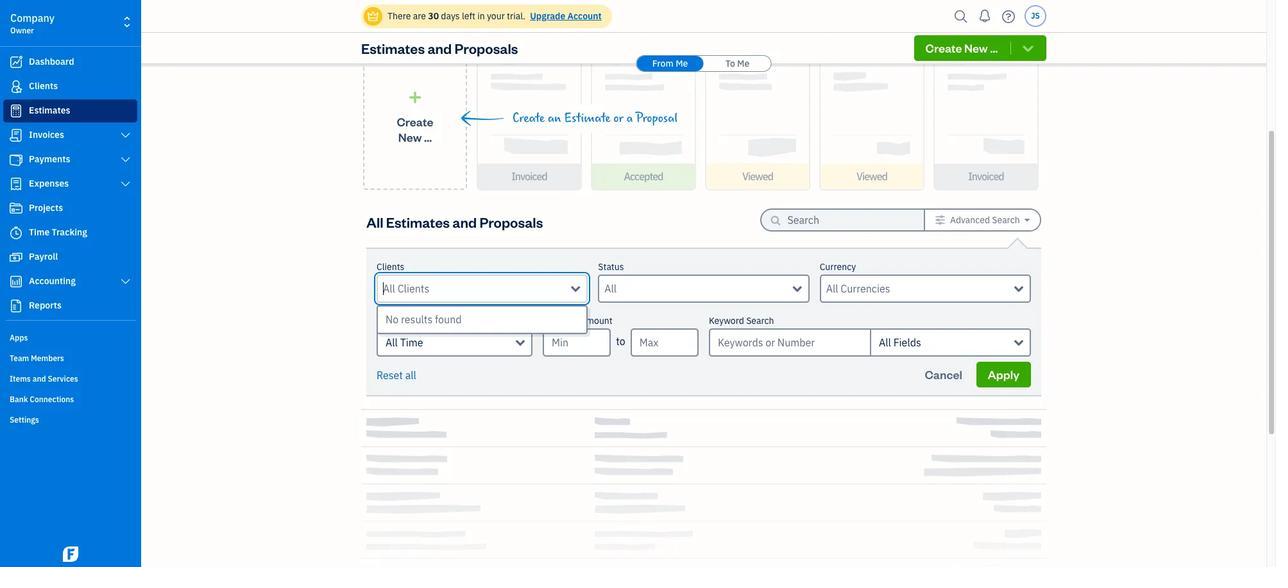 Task type: vqa. For each thing, say whether or not it's contained in the screenshot.
the right Me
yes



Task type: locate. For each thing, give the bounding box(es) containing it.
estimate amount
[[543, 315, 613, 327]]

create left an
[[513, 111, 545, 126]]

accounting
[[29, 275, 76, 287]]

1 me from the left
[[676, 58, 688, 69]]

estimate image
[[8, 105, 24, 117]]

invoiced
[[511, 170, 547, 183], [968, 170, 1004, 183]]

chevron large down image down payments link
[[120, 179, 132, 189]]

2 vertical spatial and
[[33, 374, 46, 384]]

create new … down the search image
[[925, 40, 998, 55]]

create new … down plus image
[[397, 114, 433, 144]]

1 horizontal spatial create new … button
[[914, 35, 1046, 61]]

0 vertical spatial chevron large down image
[[120, 155, 132, 165]]

0 horizontal spatial search
[[746, 315, 774, 327]]

1 horizontal spatial invoiced
[[968, 170, 1004, 183]]

reports link
[[3, 294, 137, 318]]

new down notifications image
[[964, 40, 988, 55]]

all for all fields
[[879, 336, 891, 349]]

projects
[[29, 202, 63, 214]]

chevron large down image for payments
[[120, 155, 132, 165]]

1 vertical spatial clients
[[377, 261, 404, 273]]

all for all time
[[386, 336, 398, 349]]

0 horizontal spatial me
[[676, 58, 688, 69]]

0 horizontal spatial invoiced
[[511, 170, 547, 183]]

estimates inside main element
[[29, 105, 70, 116]]

2 vertical spatial estimates
[[386, 213, 450, 231]]

cancel
[[925, 367, 962, 382]]

main element
[[0, 0, 173, 567]]

report image
[[8, 300, 24, 312]]

me
[[676, 58, 688, 69], [737, 58, 750, 69]]

and
[[428, 39, 452, 57], [452, 213, 477, 231], [33, 374, 46, 384]]

chevron large down image up expenses link
[[120, 155, 132, 165]]

estimate
[[564, 111, 611, 126], [543, 315, 578, 327]]

0 vertical spatial chevron large down image
[[120, 130, 132, 141]]

js
[[1031, 11, 1040, 21]]

create an estimate or a proposal
[[513, 111, 678, 126]]

1 horizontal spatial search
[[992, 214, 1020, 226]]

invoices
[[29, 129, 64, 141]]

clients inside main element
[[29, 80, 58, 92]]

all
[[366, 213, 383, 231], [386, 336, 398, 349], [879, 336, 891, 349]]

time tracking link
[[3, 221, 137, 244]]

time down range
[[400, 336, 423, 349]]

2 horizontal spatial all
[[879, 336, 891, 349]]

0 vertical spatial clients
[[29, 80, 58, 92]]

chart image
[[8, 275, 24, 288]]

owner
[[10, 26, 34, 35]]

2 chevron large down image from the top
[[120, 277, 132, 287]]

1 vertical spatial estimates
[[29, 105, 70, 116]]

estimate up estimate amount minimum text box
[[543, 315, 578, 327]]

reset all
[[377, 369, 416, 382]]

bank
[[10, 395, 28, 404]]

0 vertical spatial time
[[29, 226, 50, 238]]

1 horizontal spatial …
[[990, 40, 998, 55]]

tracking
[[52, 226, 87, 238]]

crown image
[[366, 9, 380, 23]]

1 horizontal spatial create new …
[[925, 40, 998, 55]]

date
[[377, 315, 395, 327]]

1 vertical spatial search
[[746, 315, 774, 327]]

0 horizontal spatial clients
[[29, 80, 58, 92]]

search left caretdown image
[[992, 214, 1020, 226]]

keyword search
[[709, 315, 774, 327]]

from me
[[652, 58, 688, 69]]

0 horizontal spatial time
[[29, 226, 50, 238]]

proposals
[[455, 39, 518, 57], [479, 213, 543, 231]]

2 horizontal spatial and
[[452, 213, 477, 231]]

all time
[[386, 336, 423, 349]]

create new … button for estimates and proposals
[[914, 35, 1046, 61]]

and for proposals
[[428, 39, 452, 57]]

time
[[29, 226, 50, 238], [400, 336, 423, 349]]

clients down the dashboard
[[29, 80, 58, 92]]

chevron large down image inside accounting link
[[120, 277, 132, 287]]

timer image
[[8, 226, 24, 239]]

date range
[[377, 315, 420, 327]]

are
[[413, 10, 426, 22]]

and inside main element
[[33, 374, 46, 384]]

settings image
[[935, 215, 945, 225]]

dashboard
[[29, 56, 74, 67]]

all inside dropdown button
[[386, 336, 398, 349]]

plus image
[[408, 91, 422, 104]]

notifications image
[[975, 3, 995, 29]]

time right timer icon
[[29, 226, 50, 238]]

create new …
[[925, 40, 998, 55], [397, 114, 433, 144]]

1 chevron large down image from the top
[[120, 130, 132, 141]]

1 vertical spatial proposals
[[479, 213, 543, 231]]

All search field
[[605, 281, 793, 296]]

1 vertical spatial time
[[400, 336, 423, 349]]

there
[[388, 10, 411, 22]]

estimates
[[361, 39, 425, 57], [29, 105, 70, 116], [386, 213, 450, 231]]

payroll link
[[3, 246, 137, 269]]

or
[[614, 111, 624, 126]]

1 horizontal spatial and
[[428, 39, 452, 57]]

chevron large down image up payments link
[[120, 130, 132, 141]]

new inside 'create new …'
[[398, 129, 422, 144]]

me right 'from'
[[676, 58, 688, 69]]

1 chevron large down image from the top
[[120, 155, 132, 165]]

time inside dropdown button
[[400, 336, 423, 349]]

new down plus image
[[398, 129, 422, 144]]

all estimates and proposals
[[366, 213, 543, 231]]

…
[[990, 40, 998, 55], [424, 129, 432, 144]]

search image
[[951, 7, 971, 26]]

1 horizontal spatial viewed
[[856, 170, 887, 183]]

items and services link
[[3, 369, 137, 388]]

range
[[398, 315, 420, 327]]

all inside keyword search field
[[879, 336, 891, 349]]

found
[[435, 313, 462, 326]]

accepted
[[624, 170, 663, 183]]

0 vertical spatial and
[[428, 39, 452, 57]]

1 horizontal spatial all
[[386, 336, 398, 349]]

1 viewed from the left
[[742, 170, 773, 183]]

2 me from the left
[[737, 58, 750, 69]]

time inside main element
[[29, 226, 50, 238]]

1 horizontal spatial time
[[400, 336, 423, 349]]

clients
[[29, 80, 58, 92], [377, 261, 404, 273]]

chevron large down image
[[120, 155, 132, 165], [120, 179, 132, 189]]

me for to me
[[737, 58, 750, 69]]

1 invoiced from the left
[[511, 170, 547, 183]]

all fields
[[879, 336, 921, 349]]

0 horizontal spatial and
[[33, 374, 46, 384]]

0 horizontal spatial create new … button
[[363, 46, 467, 190]]

chevron large down image down payroll link
[[120, 277, 132, 287]]

me right to
[[737, 58, 750, 69]]

status
[[598, 261, 624, 273]]

0 vertical spatial estimates
[[361, 39, 425, 57]]

and for services
[[33, 374, 46, 384]]

payment image
[[8, 153, 24, 166]]

Estimate Amount Minimum text field
[[543, 328, 611, 357]]

chevron large down image
[[120, 130, 132, 141], [120, 277, 132, 287]]

clients up no at the bottom left of the page
[[377, 261, 404, 273]]

upgrade account link
[[527, 10, 602, 22]]

money image
[[8, 251, 24, 264]]

search
[[992, 214, 1020, 226], [746, 315, 774, 327]]

chevron large down image inside payments link
[[120, 155, 132, 165]]

create down the search image
[[925, 40, 962, 55]]

1 vertical spatial chevron large down image
[[120, 179, 132, 189]]

Estimate Amount Maximum text field
[[630, 328, 699, 357]]

there are 30 days left in your trial. upgrade account
[[388, 10, 602, 22]]

2 invoiced from the left
[[968, 170, 1004, 183]]

new
[[964, 40, 988, 55], [398, 129, 422, 144]]

search right keyword
[[746, 315, 774, 327]]

create new … button
[[914, 35, 1046, 61], [363, 46, 467, 190]]

create down plus image
[[397, 114, 433, 129]]

0 vertical spatial new
[[964, 40, 988, 55]]

1 horizontal spatial clients
[[377, 261, 404, 273]]

apps
[[10, 333, 28, 343]]

1 vertical spatial chevron large down image
[[120, 277, 132, 287]]

0 vertical spatial create new …
[[925, 40, 998, 55]]

0 vertical spatial search
[[992, 214, 1020, 226]]

services
[[48, 374, 78, 384]]

1 horizontal spatial me
[[737, 58, 750, 69]]

time tracking
[[29, 226, 87, 238]]

1 vertical spatial create new …
[[397, 114, 433, 144]]

0 horizontal spatial …
[[424, 129, 432, 144]]

team members
[[10, 354, 64, 363]]

0 horizontal spatial new
[[398, 129, 422, 144]]

in
[[477, 10, 485, 22]]

Search text field
[[787, 210, 903, 230]]

1 vertical spatial new
[[398, 129, 422, 144]]

2 chevron large down image from the top
[[120, 179, 132, 189]]

search inside dropdown button
[[992, 214, 1020, 226]]

0 horizontal spatial all
[[366, 213, 383, 231]]

team
[[10, 354, 29, 363]]

… inside 'create new …'
[[424, 129, 432, 144]]

estimate left or
[[564, 111, 611, 126]]

proposal
[[636, 111, 678, 126]]

viewed
[[742, 170, 773, 183], [856, 170, 887, 183]]

1 vertical spatial …
[[424, 129, 432, 144]]

0 horizontal spatial viewed
[[742, 170, 773, 183]]



Task type: describe. For each thing, give the bounding box(es) containing it.
all for all estimates and proposals
[[366, 213, 383, 231]]

bank connections link
[[3, 389, 137, 409]]

to me link
[[704, 56, 771, 71]]

no
[[386, 313, 399, 326]]

All Clients search field
[[383, 281, 571, 296]]

1 horizontal spatial new
[[964, 40, 988, 55]]

trial.
[[507, 10, 525, 22]]

a
[[627, 111, 633, 126]]

expenses link
[[3, 173, 137, 196]]

apps link
[[3, 328, 137, 347]]

results
[[401, 313, 433, 326]]

no results found
[[386, 313, 462, 326]]

advanced search button
[[925, 210, 1040, 230]]

dashboard link
[[3, 51, 137, 74]]

all time button
[[377, 328, 532, 357]]

0 vertical spatial estimate
[[564, 111, 611, 126]]

invoice image
[[8, 129, 24, 142]]

2 viewed from the left
[[856, 170, 887, 183]]

company owner
[[10, 12, 54, 35]]

search for advanced search
[[992, 214, 1020, 226]]

cancel button
[[913, 362, 974, 388]]

left
[[462, 10, 475, 22]]

to me
[[725, 58, 750, 69]]

client image
[[8, 80, 24, 93]]

no results found option
[[378, 307, 587, 333]]

account
[[568, 10, 602, 22]]

settings link
[[3, 410, 137, 429]]

apply button
[[976, 362, 1031, 388]]

0 horizontal spatial create
[[397, 114, 433, 129]]

connections
[[30, 395, 74, 404]]

company
[[10, 12, 54, 24]]

settings
[[10, 415, 39, 425]]

estimates link
[[3, 99, 137, 123]]

amount
[[581, 315, 613, 327]]

currency
[[820, 261, 856, 273]]

1 horizontal spatial create
[[513, 111, 545, 126]]

0 horizontal spatial create new …
[[397, 114, 433, 144]]

2 horizontal spatial create
[[925, 40, 962, 55]]

apply
[[988, 367, 1019, 382]]

30
[[428, 10, 439, 22]]

from
[[652, 58, 674, 69]]

team members link
[[3, 348, 137, 368]]

js button
[[1025, 5, 1046, 27]]

projects link
[[3, 197, 137, 220]]

upgrade
[[530, 10, 565, 22]]

0 vertical spatial proposals
[[455, 39, 518, 57]]

Keyword Search text field
[[709, 328, 870, 357]]

clients link
[[3, 75, 137, 98]]

fields
[[893, 336, 921, 349]]

invoices link
[[3, 124, 137, 147]]

chevron large down image for invoices
[[120, 130, 132, 141]]

0 vertical spatial …
[[990, 40, 998, 55]]

1 vertical spatial estimate
[[543, 315, 578, 327]]

reports
[[29, 300, 62, 311]]

estimates for estimates and proposals
[[361, 39, 425, 57]]

chevrondown image
[[1021, 42, 1035, 55]]

expense image
[[8, 178, 24, 191]]

to
[[616, 335, 625, 348]]

expenses
[[29, 178, 69, 189]]

to
[[725, 58, 735, 69]]

freshbooks image
[[60, 547, 81, 562]]

an
[[548, 111, 561, 126]]

recently
[[361, 13, 418, 31]]

Keyword Search field
[[870, 328, 1031, 357]]

search for keyword search
[[746, 315, 774, 327]]

caretdown image
[[1025, 215, 1030, 225]]

go to help image
[[998, 7, 1019, 26]]

estimates and proposals
[[361, 39, 518, 57]]

items and services
[[10, 374, 78, 384]]

items
[[10, 374, 31, 384]]

me for from me
[[676, 58, 688, 69]]

advanced search
[[950, 214, 1020, 226]]

your
[[487, 10, 505, 22]]

payments
[[29, 153, 70, 165]]

keyword
[[709, 315, 744, 327]]

from me link
[[637, 56, 703, 71]]

chevron large down image for accounting
[[120, 277, 132, 287]]

create new … button for create an estimate or a proposal
[[363, 46, 467, 190]]

bank connections
[[10, 395, 74, 404]]

reset all button
[[377, 368, 416, 383]]

payroll
[[29, 251, 58, 262]]

reset
[[377, 369, 403, 382]]

1 vertical spatial and
[[452, 213, 477, 231]]

All Currencies search field
[[826, 281, 1014, 296]]

members
[[31, 354, 64, 363]]

recently updated
[[361, 13, 476, 31]]

all
[[405, 369, 416, 382]]

days
[[441, 10, 460, 22]]

project image
[[8, 202, 24, 215]]

chevron large down image for expenses
[[120, 179, 132, 189]]

advanced
[[950, 214, 990, 226]]

payments link
[[3, 148, 137, 171]]

estimates for estimates
[[29, 105, 70, 116]]

accounting link
[[3, 270, 137, 293]]

updated
[[421, 13, 476, 31]]

dashboard image
[[8, 56, 24, 69]]



